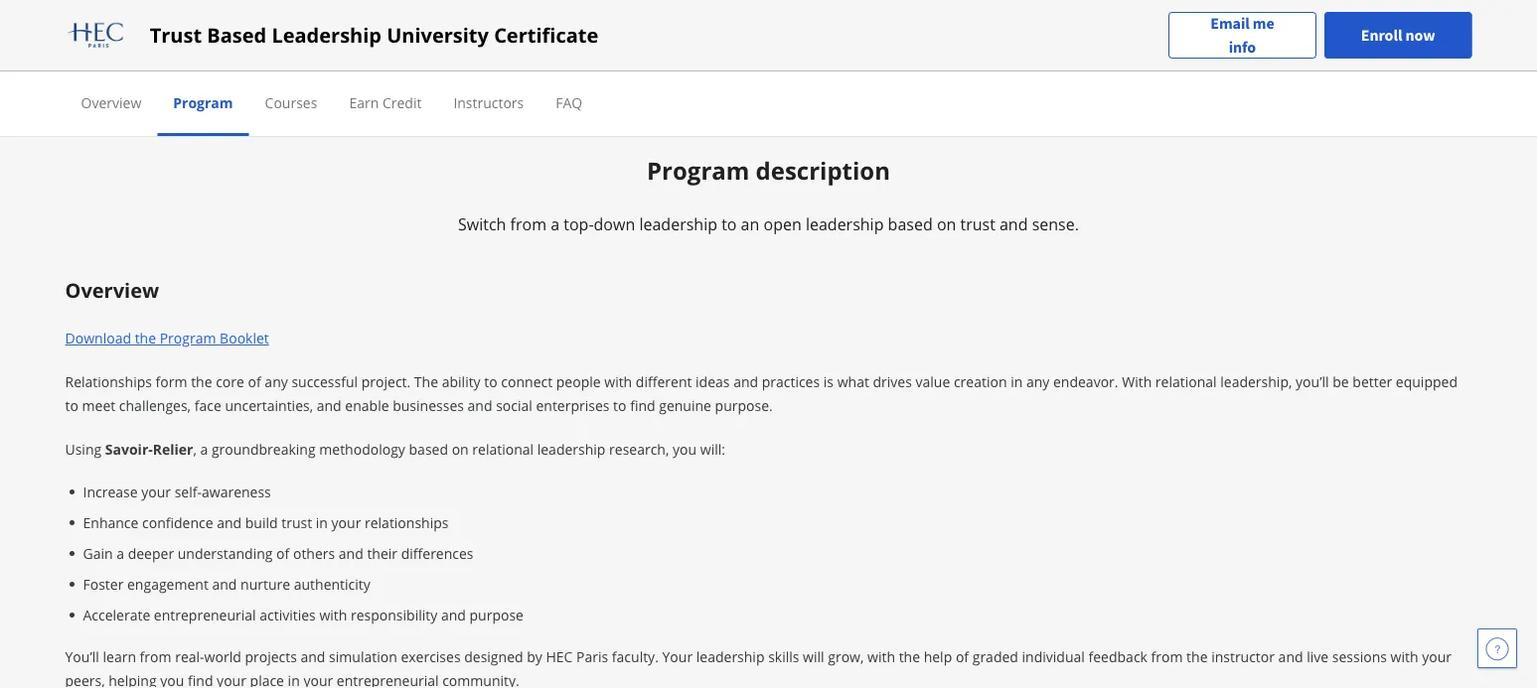 Task type: describe. For each thing, give the bounding box(es) containing it.
booklet
[[220, 329, 269, 348]]

enable
[[345, 397, 389, 416]]

download the program booklet
[[65, 329, 269, 348]]

enroll
[[1362, 25, 1403, 45]]

learn
[[103, 648, 136, 667]]

peers,
[[65, 672, 105, 689]]

what
[[838, 373, 870, 392]]

place
[[250, 672, 284, 689]]

the inside relationships form the core of any successful project. the ability to connect people with different ideas and practices is what drives value creation in any endeavor. with relational leadership, you'll be better equipped to meet challenges, face uncertainties, and enable businesses and social enterprises to find genuine purpose.
[[191, 373, 212, 392]]

form
[[156, 373, 187, 392]]

and left sense.
[[1000, 213, 1028, 235]]

grow,
[[828, 648, 864, 667]]

to right the enterprises
[[613, 397, 627, 416]]

the right download
[[135, 329, 156, 348]]

simulation
[[329, 648, 397, 667]]

purpose.
[[715, 397, 773, 416]]

increase
[[83, 483, 138, 502]]

instructors link
[[454, 93, 524, 112]]

research,
[[609, 441, 669, 459]]

help
[[924, 648, 953, 667]]

will:
[[701, 441, 726, 459]]

uncertainties,
[[225, 397, 313, 416]]

with right sessions
[[1391, 648, 1419, 667]]

hec trust leadership banner image
[[793, 0, 1449, 13]]

earn credit
[[349, 93, 422, 112]]

program link
[[173, 93, 233, 112]]

graded
[[973, 648, 1019, 667]]

faq
[[556, 93, 583, 112]]

0 horizontal spatial from
[[140, 648, 172, 667]]

accelerate entrepreneurial activities with responsibility and purpose list item
[[83, 605, 1473, 626]]

enhance confidence and build trust in your relationships list item
[[83, 513, 1473, 534]]

program description
[[647, 154, 891, 187]]

open
[[764, 213, 802, 235]]

and left live
[[1279, 648, 1304, 667]]

paris
[[577, 648, 609, 667]]

you inside you'll learn from real-world projects and simulation exercises designed by hec paris faculty. your leadership skills will grow, with the help of graded individual feedback from the instructor and live sessions with your peers, helping you find your place in your entrepreneurial community.
[[160, 672, 184, 689]]

and down understanding
[[212, 575, 237, 594]]

based
[[207, 21, 267, 49]]

value
[[916, 373, 951, 392]]

relationships
[[365, 514, 449, 533]]

trust inside enhance confidence and build trust in your relationships list item
[[282, 514, 312, 533]]

endeavor.
[[1054, 373, 1119, 392]]

credit
[[383, 93, 422, 112]]

program for program link
[[173, 93, 233, 112]]

meet
[[82, 397, 116, 416]]

increase your self-awareness
[[83, 483, 271, 502]]

enroll now button
[[1325, 12, 1473, 59]]

info
[[1229, 37, 1257, 57]]

an
[[741, 213, 760, 235]]

ideas
[[696, 373, 730, 392]]

download the program booklet link
[[65, 329, 269, 348]]

email me info button
[[1169, 11, 1317, 59]]

leadership inside you'll learn from real-world projects and simulation exercises designed by hec paris faculty. your leadership skills will grow, with the help of graded individual feedback from the instructor and live sessions with your peers, helping you find your place in your entrepreneurial community.
[[697, 648, 765, 667]]

differences
[[401, 544, 474, 563]]

your down world
[[217, 672, 246, 689]]

purpose
[[470, 606, 524, 625]]

sense.
[[1033, 213, 1080, 235]]

the
[[414, 373, 438, 392]]

and up understanding
[[217, 514, 242, 533]]

to left meet
[[65, 397, 78, 416]]

methodology
[[319, 441, 405, 459]]

,
[[193, 441, 197, 459]]

drives
[[873, 373, 912, 392]]

real-
[[175, 648, 204, 667]]

and right projects
[[301, 648, 326, 667]]

overview inside certificate menu "element"
[[81, 93, 141, 112]]

savoir-
[[105, 441, 153, 459]]

email
[[1211, 13, 1250, 33]]

email me info
[[1211, 13, 1275, 57]]

you'll
[[65, 648, 99, 667]]

groundbreaking
[[212, 441, 316, 459]]

world
[[204, 648, 241, 667]]

leadership down description
[[806, 213, 884, 235]]

leadership,
[[1221, 373, 1293, 392]]

relier
[[153, 441, 193, 459]]

ability
[[442, 373, 481, 392]]

relational inside relationships form the core of any successful project. the ability to connect people with different ideas and practices is what drives value creation in any endeavor. with relational leadership, you'll be better equipped to meet challenges, face uncertainties, and enable businesses and social enterprises to find genuine purpose.
[[1156, 373, 1217, 392]]

confidence
[[142, 514, 213, 533]]

community.
[[443, 672, 520, 689]]

face
[[195, 397, 221, 416]]

relationships form the core of any successful project. the ability to connect people with different ideas and practices is what drives value creation in any endeavor. with relational leadership, you'll be better equipped to meet challenges, face uncertainties, and enable businesses and social enterprises to find genuine purpose.
[[65, 373, 1458, 416]]

self-
[[175, 483, 202, 502]]

find inside relationships form the core of any successful project. the ability to connect people with different ideas and practices is what drives value creation in any endeavor. with relational leadership, you'll be better equipped to meet challenges, face uncertainties, and enable businesses and social enterprises to find genuine purpose.
[[630, 397, 656, 416]]

enhance
[[83, 514, 139, 533]]

gain
[[83, 544, 113, 563]]

understanding
[[178, 544, 273, 563]]

hec paris image
[[65, 19, 126, 51]]

leadership right 'down'
[[640, 213, 718, 235]]

will
[[803, 648, 825, 667]]

find inside you'll learn from real-world projects and simulation exercises designed by hec paris faculty. your leadership skills will grow, with the help of graded individual feedback from the instructor and live sessions with your peers, helping you find your place in your entrepreneurial community.
[[188, 672, 213, 689]]

2 horizontal spatial a
[[551, 213, 560, 235]]

your
[[663, 648, 693, 667]]

and inside list item
[[339, 544, 364, 563]]

enhance confidence and build trust in your relationships
[[83, 514, 449, 533]]

increase your self-awareness list item
[[83, 482, 1473, 503]]



Task type: vqa. For each thing, say whether or not it's contained in the screenshot.
better
yes



Task type: locate. For each thing, give the bounding box(es) containing it.
courses link
[[265, 93, 318, 112]]

faq link
[[556, 93, 583, 112]]

0 vertical spatial of
[[248, 373, 261, 392]]

of left others
[[276, 544, 290, 563]]

from
[[511, 213, 547, 235], [140, 648, 172, 667], [1152, 648, 1183, 667]]

foster engagement and nurture authenticity
[[83, 575, 371, 594]]

me
[[1253, 13, 1275, 33]]

in inside relationships form the core of any successful project. the ability to connect people with different ideas and practices is what drives value creation in any endeavor. with relational leadership, you'll be better equipped to meet challenges, face uncertainties, and enable businesses and social enterprises to find genuine purpose.
[[1011, 373, 1023, 392]]

down
[[594, 213, 636, 235]]

2 vertical spatial of
[[956, 648, 969, 667]]

0 vertical spatial a
[[551, 213, 560, 235]]

1 vertical spatial overview
[[65, 277, 159, 304]]

in inside you'll learn from real-world projects and simulation exercises designed by hec paris faculty. your leadership skills will grow, with the help of graded individual feedback from the instructor and live sessions with your peers, helping you find your place in your entrepreneurial community.
[[288, 672, 300, 689]]

0 vertical spatial in
[[1011, 373, 1023, 392]]

faculty.
[[612, 648, 659, 667]]

and up purpose.
[[734, 373, 759, 392]]

1 horizontal spatial any
[[1027, 373, 1050, 392]]

1 horizontal spatial you
[[673, 441, 697, 459]]

list containing increase your self-awareness
[[73, 482, 1473, 626]]

0 vertical spatial you
[[673, 441, 697, 459]]

1 any from the left
[[265, 373, 288, 392]]

your
[[141, 483, 171, 502], [332, 514, 361, 533], [1423, 648, 1452, 667], [217, 672, 246, 689], [304, 672, 333, 689]]

1 vertical spatial entrepreneurial
[[337, 672, 439, 689]]

of right help
[[956, 648, 969, 667]]

by
[[527, 648, 543, 667]]

leadership down the enterprises
[[538, 441, 606, 459]]

2 any from the left
[[1027, 373, 1050, 392]]

2 horizontal spatial from
[[1152, 648, 1183, 667]]

a right ','
[[200, 441, 208, 459]]

practices
[[762, 373, 820, 392]]

in inside list item
[[316, 514, 328, 533]]

any up uncertainties,
[[265, 373, 288, 392]]

1 horizontal spatial entrepreneurial
[[337, 672, 439, 689]]

designed
[[464, 648, 523, 667]]

0 horizontal spatial based
[[409, 441, 448, 459]]

is
[[824, 373, 834, 392]]

in right place
[[288, 672, 300, 689]]

relational down social
[[473, 441, 534, 459]]

2 vertical spatial program
[[160, 329, 216, 348]]

0 horizontal spatial a
[[117, 544, 124, 563]]

a right gain
[[117, 544, 124, 563]]

of right the core
[[248, 373, 261, 392]]

your left help center icon
[[1423, 648, 1452, 667]]

leadership
[[272, 21, 382, 49]]

you down 'real-'
[[160, 672, 184, 689]]

to left "an"
[[722, 213, 737, 235]]

you left will:
[[673, 441, 697, 459]]

1 horizontal spatial trust
[[961, 213, 996, 235]]

switch from a top-down leadership to an open leadership based on trust and sense.
[[458, 213, 1080, 235]]

skills
[[769, 648, 800, 667]]

instructor
[[1212, 648, 1275, 667]]

certificate menu element
[[65, 72, 1473, 136]]

instructors
[[454, 93, 524, 112]]

and left 'their'
[[339, 544, 364, 563]]

be
[[1333, 373, 1350, 392]]

0 horizontal spatial on
[[452, 441, 469, 459]]

0 vertical spatial on
[[937, 213, 957, 235]]

gain a deeper understanding of others and their differences
[[83, 544, 474, 563]]

foster engagement and nurture authenticity list item
[[83, 574, 1473, 595]]

from right feedback
[[1152, 648, 1183, 667]]

certificate
[[494, 21, 599, 49]]

earn
[[349, 93, 379, 112]]

0 horizontal spatial find
[[188, 672, 213, 689]]

enroll now
[[1362, 25, 1436, 45]]

1 vertical spatial in
[[316, 514, 328, 533]]

entrepreneurial down "foster engagement and nurture authenticity"
[[154, 606, 256, 625]]

1 vertical spatial relational
[[473, 441, 534, 459]]

1 vertical spatial program
[[647, 154, 750, 187]]

different
[[636, 373, 692, 392]]

overview link
[[81, 93, 141, 112]]

0 horizontal spatial entrepreneurial
[[154, 606, 256, 625]]

core
[[216, 373, 244, 392]]

awareness
[[202, 483, 271, 502]]

1 vertical spatial trust
[[282, 514, 312, 533]]

relationships
[[65, 373, 152, 392]]

and left the purpose
[[441, 606, 466, 625]]

the left help
[[899, 648, 921, 667]]

top-
[[564, 213, 594, 235]]

with
[[1123, 373, 1152, 392]]

of inside relationships form the core of any successful project. the ability to connect people with different ideas and practices is what drives value creation in any endeavor. with relational leadership, you'll be better equipped to meet challenges, face uncertainties, and enable businesses and social enterprises to find genuine purpose.
[[248, 373, 261, 392]]

using
[[65, 441, 102, 459]]

the up "face" on the bottom of page
[[191, 373, 212, 392]]

with right "people"
[[605, 373, 632, 392]]

hec
[[546, 648, 573, 667]]

0 horizontal spatial you
[[160, 672, 184, 689]]

connect
[[501, 373, 553, 392]]

1 vertical spatial a
[[200, 441, 208, 459]]

0 vertical spatial relational
[[1156, 373, 1217, 392]]

of inside you'll learn from real-world projects and simulation exercises designed by hec paris faculty. your leadership skills will grow, with the help of graded individual feedback from the instructor and live sessions with your peers, helping you find your place in your entrepreneurial community.
[[956, 648, 969, 667]]

any left the endeavor.
[[1027, 373, 1050, 392]]

0 vertical spatial program
[[173, 93, 233, 112]]

authenticity
[[294, 575, 371, 594]]

program inside certificate menu "element"
[[173, 93, 233, 112]]

1 vertical spatial you
[[160, 672, 184, 689]]

genuine
[[659, 397, 712, 416]]

of for core
[[248, 373, 261, 392]]

and down the ability
[[468, 397, 493, 416]]

responsibility
[[351, 606, 438, 625]]

1 vertical spatial based
[[409, 441, 448, 459]]

download
[[65, 329, 131, 348]]

trust
[[150, 21, 202, 49]]

better
[[1353, 373, 1393, 392]]

program up "an"
[[647, 154, 750, 187]]

helping
[[109, 672, 157, 689]]

with right grow,
[[868, 648, 896, 667]]

program up form
[[160, 329, 216, 348]]

in
[[1011, 373, 1023, 392], [316, 514, 328, 533], [288, 672, 300, 689]]

successful
[[292, 373, 358, 392]]

0 vertical spatial trust
[[961, 213, 996, 235]]

entrepreneurial inside you'll learn from real-world projects and simulation exercises designed by hec paris faculty. your leadership skills will grow, with the help of graded individual feedback from the instructor and live sessions with your peers, helping you find your place in your entrepreneurial community.
[[337, 672, 439, 689]]

1 vertical spatial on
[[452, 441, 469, 459]]

1 horizontal spatial a
[[200, 441, 208, 459]]

project.
[[362, 373, 411, 392]]

0 vertical spatial find
[[630, 397, 656, 416]]

deeper
[[128, 544, 174, 563]]

projects
[[245, 648, 297, 667]]

social
[[496, 397, 533, 416]]

relational
[[1156, 373, 1217, 392], [473, 441, 534, 459]]

1 horizontal spatial of
[[276, 544, 290, 563]]

find down different
[[630, 397, 656, 416]]

1 horizontal spatial from
[[511, 213, 547, 235]]

leadership
[[640, 213, 718, 235], [806, 213, 884, 235], [538, 441, 606, 459], [697, 648, 765, 667]]

of
[[248, 373, 261, 392], [276, 544, 290, 563], [956, 648, 969, 667]]

find
[[630, 397, 656, 416], [188, 672, 213, 689]]

0 vertical spatial overview
[[81, 93, 141, 112]]

0 horizontal spatial of
[[248, 373, 261, 392]]

0 horizontal spatial trust
[[282, 514, 312, 533]]

a left the 'top-'
[[551, 213, 560, 235]]

accelerate
[[83, 606, 150, 625]]

1 horizontal spatial on
[[937, 213, 957, 235]]

1 vertical spatial find
[[188, 672, 213, 689]]

your down simulation
[[304, 672, 333, 689]]

0 horizontal spatial any
[[265, 373, 288, 392]]

list
[[73, 482, 1473, 626]]

of inside gain a deeper understanding of others and their differences list item
[[276, 544, 290, 563]]

you'll
[[1296, 373, 1330, 392]]

2 horizontal spatial of
[[956, 648, 969, 667]]

1 horizontal spatial in
[[316, 514, 328, 533]]

with down the authenticity
[[319, 606, 347, 625]]

program down trust
[[173, 93, 233, 112]]

2 vertical spatial in
[[288, 672, 300, 689]]

with inside list item
[[319, 606, 347, 625]]

2 horizontal spatial in
[[1011, 373, 1023, 392]]

you'll learn from real-world projects and simulation exercises designed by hec paris faculty. your leadership skills will grow, with the help of graded individual feedback from the instructor and live sessions with your peers, helping you find your place in your entrepreneurial community.
[[65, 648, 1452, 689]]

sessions
[[1333, 648, 1388, 667]]

your up others
[[332, 514, 361, 533]]

1 horizontal spatial based
[[888, 213, 933, 235]]

0 vertical spatial entrepreneurial
[[154, 606, 256, 625]]

0 horizontal spatial relational
[[473, 441, 534, 459]]

leadership right the your
[[697, 648, 765, 667]]

a inside list item
[[117, 544, 124, 563]]

relational right with
[[1156, 373, 1217, 392]]

the
[[135, 329, 156, 348], [191, 373, 212, 392], [899, 648, 921, 667], [1187, 648, 1208, 667]]

of for understanding
[[276, 544, 290, 563]]

and down successful
[[317, 397, 342, 416]]

trust based leadership university certificate
[[150, 21, 599, 49]]

program for program description
[[647, 154, 750, 187]]

help center image
[[1486, 637, 1510, 661]]

in right creation
[[1011, 373, 1023, 392]]

their
[[367, 544, 398, 563]]

trust left sense.
[[961, 213, 996, 235]]

with inside relationships form the core of any successful project. the ability to connect people with different ideas and practices is what drives value creation in any endeavor. with relational leadership, you'll be better equipped to meet challenges, face uncertainties, and enable businesses and social enterprises to find genuine purpose.
[[605, 373, 632, 392]]

to right the ability
[[484, 373, 498, 392]]

from up helping
[[140, 648, 172, 667]]

1 vertical spatial of
[[276, 544, 290, 563]]

trust right the build
[[282, 514, 312, 533]]

activities
[[260, 606, 316, 625]]

using savoir-relier , a groundbreaking methodology based on relational leadership research, you will:
[[65, 441, 726, 459]]

individual
[[1022, 648, 1085, 667]]

1 horizontal spatial find
[[630, 397, 656, 416]]

the left instructor
[[1187, 648, 1208, 667]]

in up others
[[316, 514, 328, 533]]

feedback
[[1089, 648, 1148, 667]]

earn credit link
[[349, 93, 422, 112]]

entrepreneurial down simulation
[[337, 672, 439, 689]]

2 vertical spatial a
[[117, 544, 124, 563]]

0 vertical spatial based
[[888, 213, 933, 235]]

from right "switch"
[[511, 213, 547, 235]]

0 horizontal spatial in
[[288, 672, 300, 689]]

courses
[[265, 93, 318, 112]]

to
[[722, 213, 737, 235], [484, 373, 498, 392], [65, 397, 78, 416], [613, 397, 627, 416]]

gain a deeper understanding of others and their differences list item
[[83, 543, 1473, 564]]

your left self-
[[141, 483, 171, 502]]

overview up download
[[65, 277, 159, 304]]

overview down hec paris image in the left of the page
[[81, 93, 141, 112]]

1 horizontal spatial relational
[[1156, 373, 1217, 392]]

entrepreneurial inside list item
[[154, 606, 256, 625]]

switch
[[458, 213, 506, 235]]

accelerate entrepreneurial activities with responsibility and purpose
[[83, 606, 524, 625]]

find down 'real-'
[[188, 672, 213, 689]]



